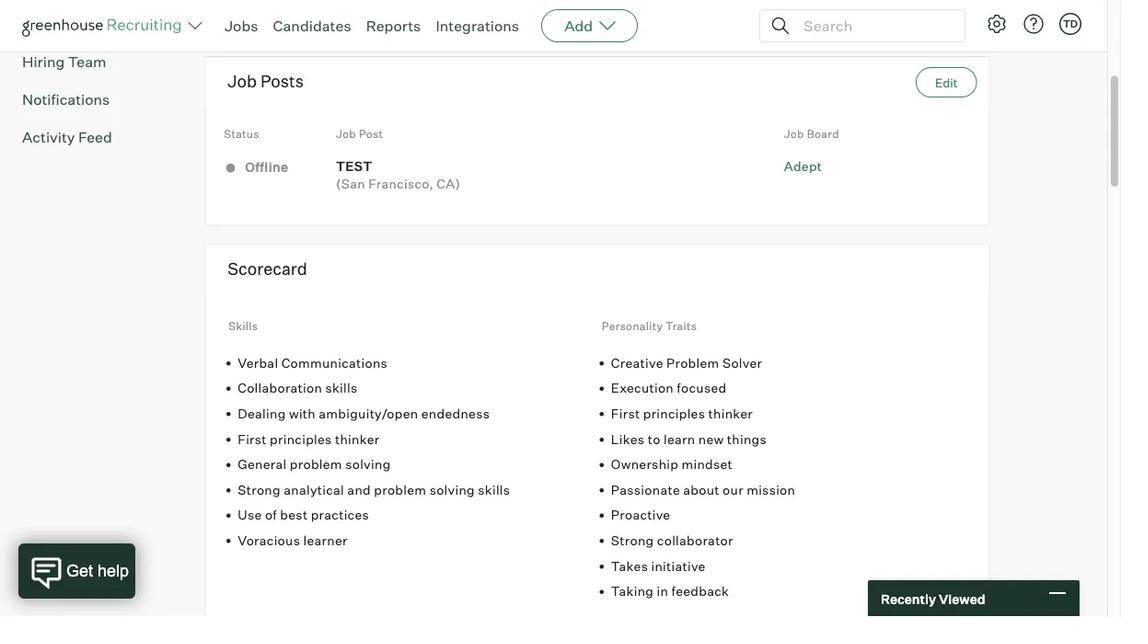 Task type: vqa. For each thing, say whether or not it's contained in the screenshot.
left skills
yes



Task type: locate. For each thing, give the bounding box(es) containing it.
first principles thinker
[[611, 406, 753, 422], [238, 431, 380, 447]]

solving up strong analytical and problem solving skills
[[345, 457, 391, 473]]

0 vertical spatial thinker
[[708, 406, 753, 422]]

use
[[238, 507, 262, 523]]

job left the board
[[784, 127, 804, 141]]

ambiguity/open
[[319, 406, 418, 422]]

1 vertical spatial problem
[[374, 482, 427, 498]]

takes initiative
[[611, 558, 706, 574]]

0 horizontal spatial job
[[228, 71, 257, 91]]

ca)
[[437, 176, 461, 192]]

Search text field
[[799, 12, 948, 39]]

thinker up things
[[708, 406, 753, 422]]

0 horizontal spatial principles
[[270, 431, 332, 447]]

strong up takes
[[611, 533, 654, 549]]

first up 'likes'
[[611, 406, 640, 422]]

general problem solving
[[238, 457, 391, 473]]

mindset
[[682, 457, 733, 473]]

things
[[727, 431, 767, 447]]

0 horizontal spatial problem
[[290, 457, 342, 473]]

1 horizontal spatial first principles thinker
[[611, 406, 753, 422]]

taking
[[611, 584, 654, 600]]

problem up analytical
[[290, 457, 342, 473]]

integrations
[[436, 17, 519, 35]]

thinker down the dealing with ambiguity/open endedness on the left
[[335, 431, 380, 447]]

job posts
[[228, 71, 304, 91]]

0 vertical spatial skills
[[325, 380, 358, 396]]

ownership
[[611, 457, 679, 473]]

likes to learn new things
[[611, 431, 767, 447]]

execution
[[611, 380, 674, 396]]

1 vertical spatial first principles thinker
[[238, 431, 380, 447]]

first principles thinker up the "learn"
[[611, 406, 753, 422]]

principles down with
[[270, 431, 332, 447]]

1 horizontal spatial thinker
[[708, 406, 753, 422]]

mission
[[747, 482, 796, 498]]

passionate
[[611, 482, 680, 498]]

edit link
[[916, 67, 977, 98]]

notifications
[[22, 90, 110, 108]]

jobs
[[225, 17, 258, 35]]

integrations link
[[436, 17, 519, 35]]

endedness
[[421, 406, 490, 422]]

1 horizontal spatial first
[[611, 406, 640, 422]]

new
[[699, 431, 724, 447]]

proactive
[[611, 507, 671, 523]]

job
[[228, 71, 257, 91], [336, 127, 356, 141], [784, 127, 804, 141]]

ownership mindset
[[611, 457, 733, 473]]

adept link
[[784, 158, 822, 174]]

activity
[[22, 128, 75, 146]]

collaborator
[[657, 533, 734, 549]]

with
[[289, 406, 316, 422]]

post
[[359, 127, 383, 141]]

1 horizontal spatial solving
[[430, 482, 475, 498]]

skills down communications
[[325, 380, 358, 396]]

creative problem solver
[[611, 355, 762, 371]]

job for job board
[[784, 127, 804, 141]]

1 horizontal spatial strong
[[611, 533, 654, 549]]

0 horizontal spatial skills
[[325, 380, 358, 396]]

candidates link
[[273, 17, 351, 35]]

1 horizontal spatial job
[[336, 127, 356, 141]]

1 vertical spatial skills
[[478, 482, 510, 498]]

0 vertical spatial solving
[[345, 457, 391, 473]]

feed
[[78, 128, 112, 146]]

1 vertical spatial principles
[[270, 431, 332, 447]]

strong analytical and problem solving skills
[[238, 482, 510, 498]]

1 vertical spatial thinker
[[335, 431, 380, 447]]

collaboration skills
[[238, 380, 358, 396]]

problem
[[290, 457, 342, 473], [374, 482, 427, 498]]

problem right and
[[374, 482, 427, 498]]

1 horizontal spatial principles
[[643, 406, 705, 422]]

scorecard
[[228, 259, 307, 279]]

problem
[[667, 355, 720, 371]]

see
[[224, 1, 247, 18]]

0 horizontal spatial thinker
[[335, 431, 380, 447]]

verbal communications
[[238, 355, 388, 371]]

traits
[[666, 319, 697, 333]]

thinker
[[708, 406, 753, 422], [335, 431, 380, 447]]

strong
[[238, 482, 281, 498], [611, 533, 654, 549]]

collaboration
[[238, 380, 322, 396]]

job left posts
[[228, 71, 257, 91]]

0 horizontal spatial first
[[238, 431, 267, 447]]

jobs link
[[225, 17, 258, 35]]

0 horizontal spatial strong
[[238, 482, 281, 498]]

1 horizontal spatial skills
[[478, 482, 510, 498]]

strong down general
[[238, 482, 281, 498]]

0 vertical spatial first
[[611, 406, 640, 422]]

dealing with ambiguity/open endedness
[[238, 406, 490, 422]]

skills down 'endedness'
[[478, 482, 510, 498]]

job post
[[336, 127, 383, 141]]

solving down 'endedness'
[[430, 482, 475, 498]]

first down dealing
[[238, 431, 267, 447]]

best
[[280, 507, 308, 523]]

dealing
[[238, 406, 286, 422]]

0 vertical spatial strong
[[238, 482, 281, 498]]

2 horizontal spatial job
[[784, 127, 804, 141]]

first
[[611, 406, 640, 422], [238, 431, 267, 447]]

solving
[[345, 457, 391, 473], [430, 482, 475, 498]]

0 horizontal spatial first principles thinker
[[238, 431, 380, 447]]

first principles thinker up "general problem solving"
[[238, 431, 380, 447]]

hiring
[[22, 52, 65, 71]]

verbal
[[238, 355, 278, 371]]

team
[[68, 52, 106, 71]]

principles up the "learn"
[[643, 406, 705, 422]]

0 vertical spatial first principles thinker
[[611, 406, 753, 422]]

recently
[[881, 591, 936, 607]]

skills
[[229, 319, 258, 333]]

communications
[[281, 355, 388, 371]]

personality traits
[[602, 319, 697, 333]]

job left post
[[336, 127, 356, 141]]

creative
[[611, 355, 664, 371]]

1 vertical spatial strong
[[611, 533, 654, 549]]

candidates
[[273, 17, 351, 35]]



Task type: describe. For each thing, give the bounding box(es) containing it.
0 vertical spatial principles
[[643, 406, 705, 422]]

1 vertical spatial first
[[238, 431, 267, 447]]

job for job posts
[[228, 71, 257, 91]]

stage transitions link
[[22, 13, 162, 35]]

(san
[[336, 176, 365, 192]]

job board
[[784, 127, 839, 141]]

posts
[[260, 71, 304, 91]]

strong for strong collaborator
[[611, 533, 654, 549]]

offline
[[242, 159, 288, 175]]

stage transitions
[[22, 14, 143, 33]]

personality
[[602, 319, 663, 333]]

activity feed
[[22, 128, 112, 146]]

use of best practices
[[238, 507, 369, 523]]

activity feed link
[[22, 126, 162, 148]]

of
[[265, 507, 277, 523]]

analytical
[[284, 482, 344, 498]]

strong for strong analytical and problem solving skills
[[238, 482, 281, 498]]

job for job post
[[336, 127, 356, 141]]

1 horizontal spatial problem
[[374, 482, 427, 498]]

all
[[250, 1, 263, 18]]

greenhouse recruiting image
[[22, 15, 188, 37]]

our
[[723, 482, 744, 498]]

to
[[648, 431, 661, 447]]

learn
[[664, 431, 695, 447]]

1 vertical spatial solving
[[430, 482, 475, 498]]

add button
[[541, 9, 638, 42]]

taking in feedback
[[611, 584, 729, 600]]

practices
[[311, 507, 369, 523]]

solver
[[723, 355, 762, 371]]

voracious
[[238, 533, 300, 549]]

execution focused
[[611, 380, 727, 396]]

notifications link
[[22, 88, 162, 110]]

learner
[[303, 533, 348, 549]]

td button
[[1056, 9, 1085, 39]]

focused
[[677, 380, 727, 396]]

francisco,
[[368, 176, 434, 192]]

adept
[[784, 158, 822, 174]]

likes
[[611, 431, 645, 447]]

hiring team link
[[22, 50, 162, 72]]

0 horizontal spatial solving
[[345, 457, 391, 473]]

see all
[[224, 1, 266, 18]]

voracious learner
[[238, 533, 348, 549]]

strong collaborator
[[611, 533, 734, 549]]

feedback
[[672, 584, 729, 600]]

hiring team
[[22, 52, 106, 71]]

about
[[683, 482, 720, 498]]

test (san francisco, ca)
[[336, 158, 461, 192]]

edit
[[935, 75, 958, 90]]

viewed
[[939, 591, 986, 607]]

test
[[336, 158, 372, 174]]

see all link
[[224, 1, 277, 18]]

reports link
[[366, 17, 421, 35]]

and
[[347, 482, 371, 498]]

stage
[[22, 14, 63, 33]]

passionate about our mission
[[611, 482, 796, 498]]

transitions
[[66, 14, 143, 33]]

configure image
[[986, 13, 1008, 35]]

0 vertical spatial problem
[[290, 457, 342, 473]]

takes
[[611, 558, 648, 574]]

general
[[238, 457, 287, 473]]

td
[[1063, 17, 1078, 30]]

in
[[657, 584, 669, 600]]

td button
[[1060, 13, 1082, 35]]

reports
[[366, 17, 421, 35]]

initiative
[[651, 558, 706, 574]]

add
[[564, 17, 593, 35]]

status
[[224, 127, 259, 141]]

recently viewed
[[881, 591, 986, 607]]



